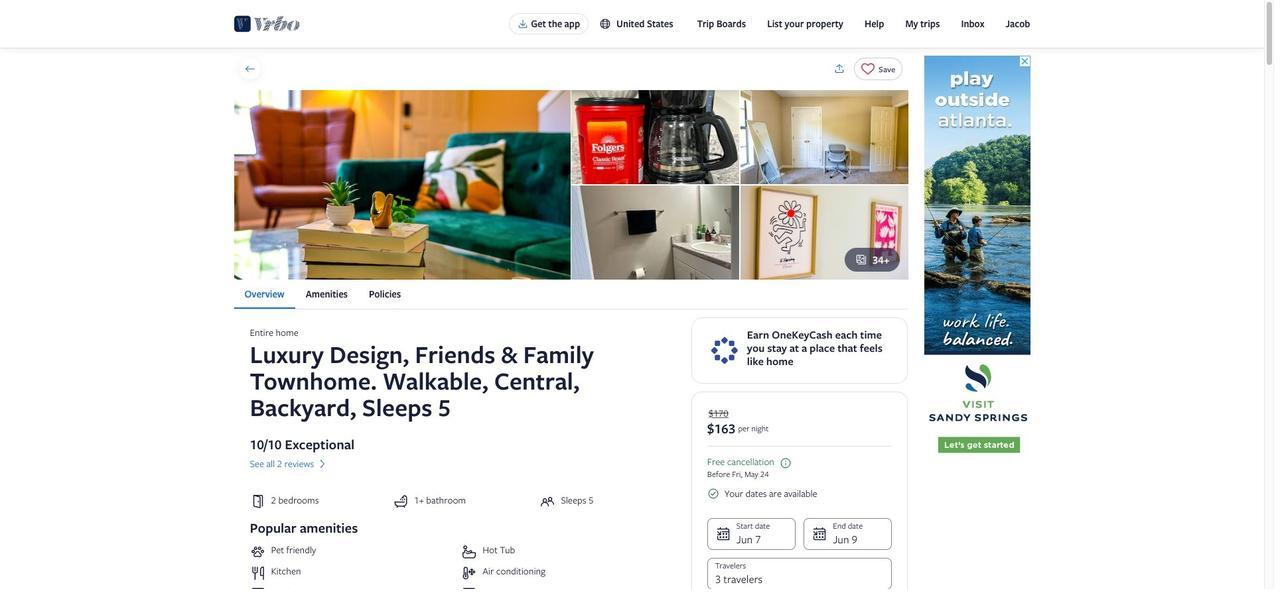 Task type: vqa. For each thing, say whether or not it's contained in the screenshot.
the to corresponding to the
no



Task type: describe. For each thing, give the bounding box(es) containing it.
0 vertical spatial small image
[[599, 18, 611, 30]]

vrbo logo image
[[234, 13, 300, 35]]

show all 34 images image
[[855, 254, 867, 266]]

download the app button image
[[518, 19, 528, 29]]

interior image
[[741, 90, 908, 185]]



Task type: locate. For each thing, give the bounding box(es) containing it.
0 horizontal spatial small image
[[599, 18, 611, 30]]

share image
[[834, 63, 845, 75]]

small image
[[599, 18, 611, 30], [707, 488, 719, 500]]

see all properties image
[[244, 63, 256, 75]]

list item
[[250, 545, 456, 561], [461, 545, 667, 561], [250, 566, 456, 582], [461, 566, 667, 582], [250, 587, 456, 590], [461, 587, 667, 590]]

living area image
[[234, 90, 570, 280]]

1 vertical spatial small image
[[707, 488, 719, 500]]

bathroom image
[[572, 186, 739, 280]]

1 horizontal spatial small image
[[707, 488, 719, 500]]

medium image
[[317, 459, 329, 471]]

interior detail image
[[741, 186, 908, 280]]

list
[[234, 280, 908, 309]]



